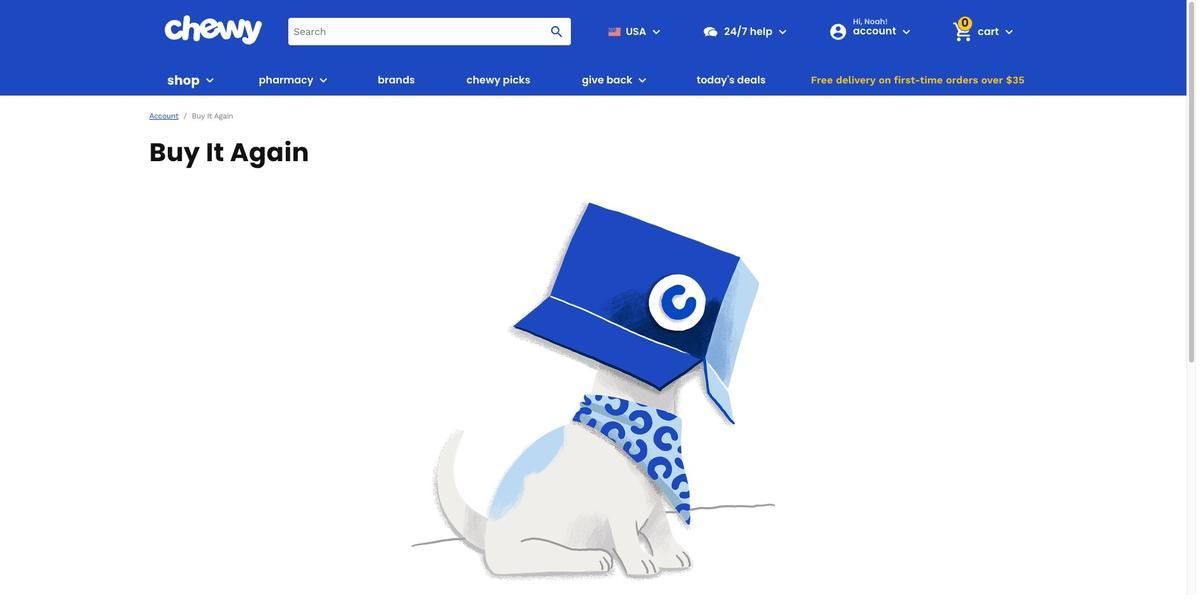 Task type: locate. For each thing, give the bounding box(es) containing it.
give back
[[582, 73, 633, 87]]

hi, noah! account
[[853, 16, 896, 38]]

account menu image
[[899, 24, 914, 39]]

0 vertical spatial it
[[207, 111, 212, 120]]

brands link
[[373, 65, 420, 96]]

deals
[[737, 73, 766, 87]]

buy
[[192, 111, 205, 120], [149, 135, 200, 170]]

1 vertical spatial buy
[[149, 135, 200, 170]]

it
[[207, 111, 212, 120], [206, 135, 224, 170]]

0 vertical spatial buy
[[192, 111, 205, 120]]

back
[[607, 73, 633, 87]]

today's deals
[[697, 73, 766, 87]]

give
[[582, 73, 604, 87]]

cart
[[978, 24, 999, 39]]

free delivery on first-time orders over $35
[[811, 74, 1025, 86]]

1 vertical spatial it
[[206, 135, 224, 170]]

pharmacy link
[[254, 65, 314, 96]]

again
[[214, 111, 233, 120], [230, 135, 309, 170]]

buy down "account" link
[[149, 135, 200, 170]]

buy right account
[[192, 111, 205, 120]]

shop
[[167, 71, 200, 89]]

usa button
[[603, 16, 664, 47]]

account link
[[149, 111, 178, 121]]

menu image
[[649, 24, 664, 39]]

pharmacy menu image
[[316, 73, 331, 88]]

free delivery on first-time orders over $35 button
[[807, 65, 1029, 96]]

1 vertical spatial buy it again
[[149, 135, 309, 170]]

over
[[982, 74, 1003, 86]]

buy it again
[[192, 111, 233, 120], [149, 135, 309, 170]]

chewy home image
[[164, 15, 263, 45]]

1 vertical spatial again
[[230, 135, 309, 170]]

picks
[[503, 73, 531, 87]]



Task type: vqa. For each thing, say whether or not it's contained in the screenshot.
Cart menu icon at the top right
yes



Task type: describe. For each thing, give the bounding box(es) containing it.
help
[[750, 24, 773, 39]]

0 vertical spatial again
[[214, 111, 233, 120]]

today's
[[697, 73, 735, 87]]

items image
[[952, 20, 974, 43]]

give back link
[[577, 65, 633, 96]]

pharmacy
[[259, 73, 314, 87]]

chewy
[[467, 73, 501, 87]]

0 vertical spatial buy it again
[[192, 111, 233, 120]]

on
[[879, 74, 891, 86]]

orders
[[946, 74, 979, 86]]

account
[[853, 23, 896, 38]]

time
[[920, 74, 943, 86]]

brands
[[378, 73, 415, 87]]

hi,
[[853, 16, 863, 26]]

noah!
[[865, 16, 888, 26]]

cart menu image
[[1002, 24, 1017, 39]]

Product search field
[[288, 18, 571, 45]]

site banner
[[0, 0, 1187, 96]]

chewy picks
[[467, 73, 531, 87]]

give back menu image
[[635, 73, 650, 88]]

usa
[[626, 24, 647, 39]]

menu image
[[202, 73, 218, 88]]

delivery
[[836, 74, 876, 86]]

free
[[811, 74, 833, 86]]

Search text field
[[288, 18, 571, 45]]

today's deals link
[[692, 65, 771, 96]]

24/7
[[724, 24, 748, 39]]

24/7 help
[[724, 24, 773, 39]]

$35
[[1006, 74, 1025, 86]]

0
[[962, 15, 969, 31]]

24/7 help link
[[698, 16, 773, 47]]

first-
[[894, 74, 920, 86]]

help menu image
[[775, 24, 791, 39]]

account
[[149, 111, 178, 120]]

chewy support image
[[703, 23, 719, 40]]

submit search image
[[550, 24, 565, 39]]

shop button
[[167, 65, 218, 96]]

chewy picks link
[[462, 65, 536, 96]]



